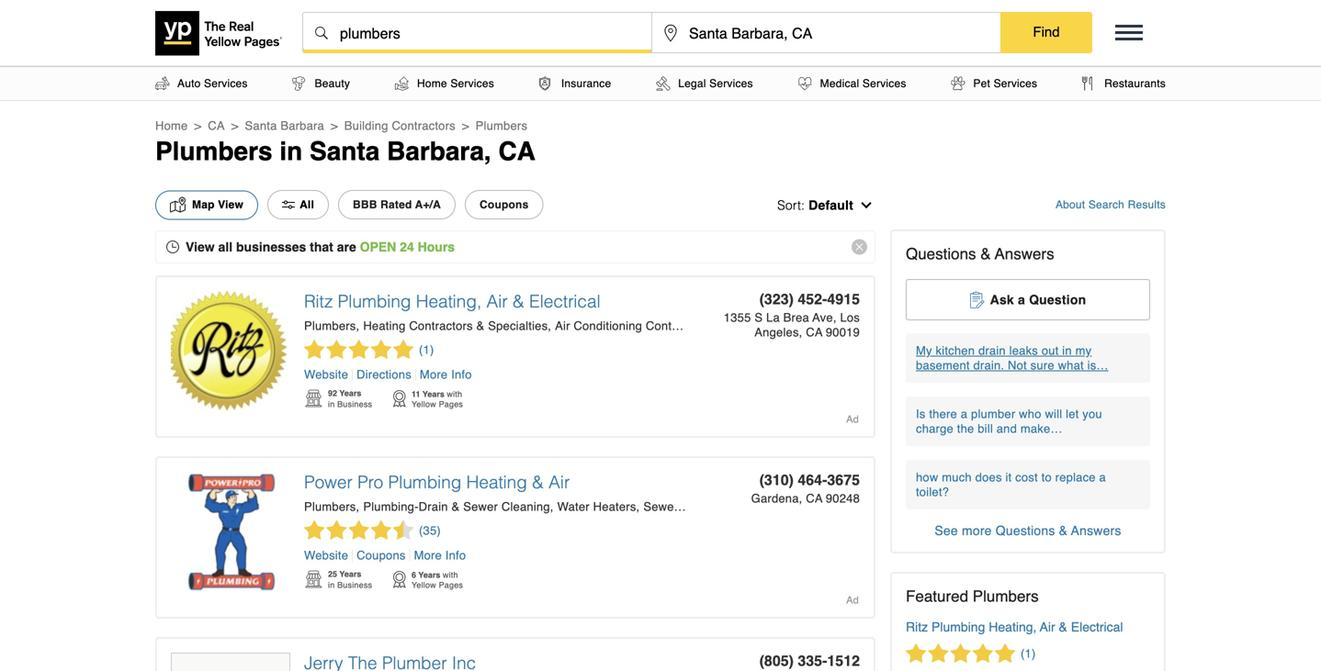Task type: describe. For each thing, give the bounding box(es) containing it.
335-
[[798, 653, 827, 670]]

6 years with yellow pages
[[412, 571, 463, 590]]

electrical for ritz plumbing heating, air & electrical
[[1071, 620, 1123, 635]]

pet services
[[973, 77, 1037, 90]]

basement
[[916, 359, 970, 373]]

gardena,
[[751, 492, 803, 506]]

1355
[[724, 311, 751, 325]]

1 horizontal spatial ritz plumbing heating, air & electrical link
[[906, 620, 1123, 635]]

in inside 92 years in business
[[328, 400, 335, 409]]

1 horizontal spatial (1) link
[[906, 644, 1036, 664]]

bbb
[[353, 198, 377, 211]]

1 sewer from the left
[[463, 500, 498, 514]]

0 horizontal spatial coupons
[[357, 549, 406, 563]]

santa barbara
[[245, 119, 324, 133]]

my
[[1076, 344, 1092, 358]]

barbara,
[[387, 137, 491, 166]]

heaters
[[593, 500, 636, 514]]

s
[[755, 311, 763, 325]]

years for 92
[[339, 389, 361, 398]]

plumbers inside "power pro plumbing heating & air plumbers plumbing-drain & sewer cleaning water heaters sewer contractors"
[[304, 500, 356, 514]]

drain
[[978, 344, 1006, 358]]

plumbers down home services
[[476, 119, 528, 133]]

pages for plumbing
[[439, 581, 463, 590]]

los
[[840, 311, 860, 325]]

map view link
[[155, 190, 258, 220]]

more
[[962, 524, 992, 538]]

default link
[[809, 198, 863, 213]]

plumbers link for power
[[304, 500, 360, 514]]

yp image for plumbing
[[391, 389, 407, 409]]

power pro plumbing heating & air image
[[171, 472, 290, 592]]

(35)
[[419, 524, 441, 538]]

(310) 464-3675 gardena, ca 90248
[[751, 472, 860, 506]]

there
[[929, 407, 957, 421]]

how much does it cost to replace a toilet? link
[[906, 460, 1150, 510]]

legal services
[[678, 77, 753, 90]]

contractors inside "power pro plumbing heating & air plumbers plumbing-drain & sewer cleaning water heaters sewer contractors"
[[682, 500, 746, 514]]

make…
[[1021, 422, 1063, 436]]

website link for ritz
[[304, 368, 353, 382]]

(35) link
[[304, 521, 441, 541]]

map view
[[192, 198, 244, 211]]

ritz plumbing heating, air & electrical
[[906, 620, 1123, 635]]

heating, for ritz plumbing heating, air & electrical plumbers heating contractors & specialties air conditioning contractors & systems
[[416, 292, 482, 312]]

plumbing-
[[363, 500, 419, 514]]

ave,
[[813, 311, 837, 325]]

charge
[[916, 422, 954, 436]]

sort: default
[[777, 198, 854, 213]]

questions & answers
[[906, 245, 1054, 263]]

map
[[192, 198, 215, 211]]

my
[[916, 344, 932, 358]]

with for plumbing
[[443, 571, 458, 580]]

years for 6
[[418, 571, 440, 580]]

open 24 hours link
[[360, 240, 455, 255]]

plumbers up ritz plumbing heating, air & electrical
[[973, 588, 1039, 606]]

is there a plumber who will let you charge the bill and make… link
[[906, 397, 1150, 447]]

about search results
[[1056, 198, 1166, 211]]

businesses
[[236, 240, 306, 255]]

hours
[[418, 240, 455, 255]]

in down santa barbara
[[280, 137, 303, 166]]

plumbers inside ritz plumbing heating, air & electrical plumbers heating contractors & specialties air conditioning contractors & systems
[[304, 319, 356, 333]]

home link
[[155, 119, 188, 133]]

view all businesses that are open 24 hours
[[186, 240, 455, 255]]

results
[[1128, 198, 1166, 211]]

info for plumbing
[[445, 549, 466, 563]]

building
[[344, 119, 388, 133]]

find
[[1033, 24, 1060, 40]]

building contractors
[[344, 119, 456, 133]]

a inside how much does it cost to replace a toilet?
[[1099, 471, 1106, 485]]

0 vertical spatial view
[[218, 198, 244, 211]]

services for pet services
[[994, 77, 1037, 90]]

ask a question link
[[906, 279, 1150, 321]]

a inside ask a question link
[[1018, 293, 1025, 307]]

pet
[[973, 77, 990, 90]]

yellow for plumbing
[[412, 581, 436, 590]]

ca link
[[208, 119, 225, 133]]

ritz for ritz plumbing heating, air & electrical plumbers heating contractors & specialties air conditioning contractors & systems
[[304, 292, 333, 312]]

barbara
[[281, 119, 324, 133]]

0 vertical spatial answers
[[995, 245, 1054, 263]]

open
[[360, 240, 396, 255]]

with for heating,
[[447, 390, 462, 399]]

how much does it cost to replace a toilet?
[[916, 471, 1106, 499]]

plumbing-drain & sewer cleaning link
[[363, 500, 554, 514]]

1 vertical spatial answers
[[1071, 524, 1122, 538]]

1 horizontal spatial coupons
[[480, 198, 529, 211]]

angeles,
[[755, 326, 803, 339]]

1512
[[827, 653, 860, 670]]

all
[[218, 240, 233, 255]]

0 horizontal spatial questions
[[906, 245, 976, 263]]

services for home services
[[451, 77, 494, 90]]

0 vertical spatial ritz plumbing heating, air & electrical link
[[304, 292, 601, 312]]

ca inside (323) 452-4915 1355 s la brea ave, los angeles, ca 90019
[[806, 326, 823, 339]]

browse restaurants image
[[1082, 77, 1094, 91]]

business for pro
[[337, 581, 372, 590]]

ad for ritz plumbing heating, air & electrical
[[846, 414, 859, 425]]

about search results link
[[1056, 198, 1166, 211]]

directions link
[[353, 368, 416, 382]]

will
[[1045, 407, 1062, 421]]

more info link for plumbing
[[410, 549, 466, 563]]

24
[[400, 240, 414, 255]]

bill
[[978, 422, 993, 436]]

pages for heating,
[[439, 400, 463, 409]]

who
[[1019, 407, 1042, 421]]

ritz for ritz plumbing heating, air & electrical
[[906, 620, 928, 635]]

a inside is there a plumber who will let you charge the bill and make…
[[961, 407, 968, 421]]

25
[[328, 570, 337, 579]]

specialties
[[488, 319, 548, 333]]

my kitchen drain leaks out in my basement drain. not sure what is… link
[[906, 334, 1150, 383]]

all link
[[267, 190, 329, 220]]

question
[[1029, 293, 1086, 307]]

more for plumbing
[[414, 549, 442, 563]]



Task type: vqa. For each thing, say whether or not it's contained in the screenshot.
right the 5:00
no



Task type: locate. For each thing, give the bounding box(es) containing it.
years right 92
[[339, 389, 361, 398]]

home
[[417, 77, 447, 90]]

1 vertical spatial coupons
[[357, 549, 406, 563]]

1 vertical spatial website
[[304, 549, 348, 563]]

years inside 25 years in business
[[339, 570, 361, 579]]

yp image
[[304, 389, 323, 409], [304, 570, 323, 590]]

0 horizontal spatial heating
[[363, 319, 406, 333]]

1 vertical spatial ritz
[[906, 620, 928, 635]]

legal
[[678, 77, 706, 90]]

90248
[[826, 492, 860, 506]]

ad for power pro plumbing heating & air
[[846, 595, 859, 606]]

0 vertical spatial (1)
[[419, 343, 434, 357]]

2 services from the left
[[451, 77, 494, 90]]

(805)
[[759, 653, 794, 670]]

a
[[1018, 293, 1025, 307], [961, 407, 968, 421], [1099, 471, 1106, 485]]

yp image for pro
[[391, 570, 407, 590]]

1 vertical spatial electrical
[[1071, 620, 1123, 635]]

view right map
[[218, 198, 244, 211]]

building contractors link
[[344, 119, 456, 133]]

yellow down 6
[[412, 581, 436, 590]]

website up 92
[[304, 368, 348, 382]]

0 vertical spatial website
[[304, 368, 348, 382]]

a right replace
[[1099, 471, 1106, 485]]

is…
[[1088, 359, 1109, 373]]

3 services from the left
[[709, 77, 753, 90]]

thumbnail image
[[172, 654, 289, 672]]

(1) down ritz plumbing heating, air & electrical
[[1021, 647, 1036, 661]]

1 vertical spatial info
[[445, 549, 466, 563]]

plumbing inside "power pro plumbing heating & air plumbers plumbing-drain & sewer cleaning water heaters sewer contractors"
[[388, 473, 462, 493]]

11
[[412, 390, 420, 399]]

browse beauty image
[[293, 77, 305, 91]]

2 plumbers link from the top
[[304, 500, 360, 514]]

business
[[337, 400, 372, 409], [337, 581, 372, 590]]

92
[[328, 389, 337, 398]]

years right 25
[[339, 570, 361, 579]]

business inside 92 years in business
[[337, 400, 372, 409]]

ad up 3675
[[846, 414, 859, 425]]

with right 6
[[443, 571, 458, 580]]

services for legal services
[[709, 77, 753, 90]]

ritz plumbing heating, air & electrical link up heating contractors & specialties link
[[304, 292, 601, 312]]

ritz plumbing heating, air & electrical link down the featured plumbers
[[906, 620, 1123, 635]]

Where? text field
[[652, 13, 1001, 53]]

2 vertical spatial a
[[1099, 471, 1106, 485]]

ca down 'ave,'
[[806, 326, 823, 339]]

0 vertical spatial ritz
[[304, 292, 333, 312]]

and
[[997, 422, 1017, 436]]

ritz plumbing heating, air & electrical plumbers heating contractors & specialties air conditioning contractors & systems
[[304, 292, 772, 333]]

santa left barbara
[[245, 119, 277, 133]]

ca down auto services
[[208, 119, 225, 133]]

view
[[218, 198, 244, 211], [186, 240, 215, 255]]

1 services from the left
[[204, 77, 248, 90]]

0 horizontal spatial electrical
[[529, 292, 601, 312]]

yellow inside the 6 years with yellow pages
[[412, 581, 436, 590]]

all
[[300, 198, 314, 211]]

1 pages from the top
[[439, 400, 463, 409]]

out
[[1042, 344, 1059, 358]]

power pro plumbing heating & air link
[[304, 473, 570, 493]]

0 horizontal spatial ritz plumbing heating, air & electrical link
[[304, 292, 601, 312]]

electrical inside ritz plumbing heating, air & electrical plumbers heating contractors & specialties air conditioning contractors & systems
[[529, 292, 601, 312]]

(1) link
[[304, 340, 434, 360], [906, 644, 1036, 664]]

1 horizontal spatial heating,
[[989, 620, 1037, 635]]

a up the
[[961, 407, 968, 421]]

yp image left "11" in the left of the page
[[391, 389, 407, 409]]

more up 11 years with yellow pages
[[420, 368, 448, 382]]

0 vertical spatial heating,
[[416, 292, 482, 312]]

browse insurance image
[[539, 77, 550, 91]]

services right medical
[[863, 77, 906, 90]]

yellow down "11" in the left of the page
[[412, 400, 436, 409]]

power
[[304, 473, 353, 493]]

what
[[1058, 359, 1084, 373]]

plumbers
[[476, 119, 528, 133], [155, 137, 273, 166], [304, 319, 356, 333], [304, 500, 356, 514], [973, 588, 1039, 606]]

sure
[[1031, 359, 1055, 373]]

3675
[[827, 472, 860, 489]]

coupons down (35) link
[[357, 549, 406, 563]]

1 yellow from the top
[[412, 400, 436, 409]]

drain
[[419, 500, 448, 514]]

years for 25
[[339, 570, 361, 579]]

(1) link up directions
[[304, 340, 434, 360]]

coupons right a+/a
[[480, 198, 529, 211]]

1 vertical spatial (1) link
[[906, 644, 1036, 664]]

with inside the 6 years with yellow pages
[[443, 571, 458, 580]]

services for medical services
[[863, 77, 906, 90]]

1 vertical spatial more
[[414, 549, 442, 563]]

pages
[[439, 400, 463, 409], [439, 581, 463, 590]]

ritz inside ritz plumbing heating, air & electrical plumbers heating contractors & specialties air conditioning contractors & systems
[[304, 292, 333, 312]]

restaurants
[[1104, 77, 1166, 90]]

la
[[766, 311, 780, 325]]

see more questions & answers link
[[906, 524, 1150, 538]]

questions down the how much does it cost to replace a toilet? link
[[996, 524, 1055, 538]]

sewer right heaters
[[643, 500, 678, 514]]

1 business from the top
[[337, 400, 372, 409]]

more
[[420, 368, 448, 382], [414, 549, 442, 563]]

heating inside ritz plumbing heating, air & electrical plumbers heating contractors & specialties air conditioning contractors & systems
[[363, 319, 406, 333]]

browse pet services image
[[951, 77, 965, 91]]

more for heating,
[[420, 368, 448, 382]]

0 vertical spatial santa
[[245, 119, 277, 133]]

the
[[957, 422, 974, 436]]

(1) down heating contractors & specialties link
[[419, 343, 434, 357]]

website link for power
[[304, 549, 353, 563]]

rated
[[381, 198, 412, 211]]

answers
[[995, 245, 1054, 263], [1071, 524, 1122, 538]]

in down 25
[[328, 581, 335, 590]]

pages down (35) in the bottom of the page
[[439, 581, 463, 590]]

2 yellow from the top
[[412, 581, 436, 590]]

5 services from the left
[[994, 77, 1037, 90]]

2 yp image from the top
[[391, 570, 407, 590]]

plumbers link down power
[[304, 500, 360, 514]]

0 vertical spatial business
[[337, 400, 372, 409]]

browse auto services image
[[155, 77, 170, 91]]

1 vertical spatial ritz plumbing heating, air & electrical link
[[906, 620, 1123, 635]]

0 vertical spatial more
[[420, 368, 448, 382]]

ca right barbara,
[[498, 137, 536, 166]]

0 vertical spatial electrical
[[529, 292, 601, 312]]

sort:
[[777, 198, 805, 213]]

92 years in business
[[328, 389, 372, 409]]

1 ad from the top
[[846, 414, 859, 425]]

2 vertical spatial plumbing
[[932, 620, 985, 635]]

plumbing for ritz plumbing heating, air & electrical
[[932, 620, 985, 635]]

0 horizontal spatial a
[[961, 407, 968, 421]]

yp image for power
[[304, 570, 323, 590]]

6
[[412, 571, 416, 580]]

plumbers down the ca link
[[155, 137, 273, 166]]

0 vertical spatial yellow
[[412, 400, 436, 409]]

santa
[[245, 119, 277, 133], [310, 137, 380, 166]]

1 vertical spatial pages
[[439, 581, 463, 590]]

website link
[[304, 368, 353, 382], [304, 549, 353, 563]]

plumbing inside ritz plumbing heating, air & electrical plumbers heating contractors & specialties air conditioning contractors & systems
[[338, 292, 411, 312]]

2 pages from the top
[[439, 581, 463, 590]]

0 vertical spatial yp image
[[391, 389, 407, 409]]

browse home services image
[[395, 77, 409, 91]]

more info link for heating,
[[416, 368, 472, 382]]

yellow inside 11 years with yellow pages
[[412, 400, 436, 409]]

heating, up heating contractors & specialties link
[[416, 292, 482, 312]]

with right "11" in the left of the page
[[447, 390, 462, 399]]

1 vertical spatial with
[[443, 571, 458, 580]]

heating, down the featured plumbers
[[989, 620, 1037, 635]]

a right ask
[[1018, 293, 1025, 307]]

website link up 92
[[304, 368, 353, 382]]

in up what
[[1062, 344, 1072, 358]]

ritz plumbing heating, air & electrical link
[[304, 292, 601, 312], [906, 620, 1123, 635]]

heating, inside ritz plumbing heating, air & electrical plumbers heating contractors & specialties air conditioning contractors & systems
[[416, 292, 482, 312]]

0 horizontal spatial ritz
[[304, 292, 333, 312]]

1 vertical spatial questions
[[996, 524, 1055, 538]]

0 vertical spatial questions
[[906, 245, 976, 263]]

0 vertical spatial ad
[[846, 414, 859, 425]]

home
[[155, 119, 188, 133]]

1 website from the top
[[304, 368, 348, 382]]

yp image for ritz
[[304, 389, 323, 409]]

featured
[[906, 588, 968, 606]]

heating inside "power pro plumbing heating & air plumbers plumbing-drain & sewer cleaning water heaters sewer contractors"
[[466, 473, 527, 493]]

years inside 92 years in business
[[339, 389, 361, 398]]

with inside 11 years with yellow pages
[[447, 390, 462, 399]]

0 vertical spatial heating
[[363, 319, 406, 333]]

plumbing down the featured plumbers
[[932, 620, 985, 635]]

0 horizontal spatial heating,
[[416, 292, 482, 312]]

1 vertical spatial business
[[337, 581, 372, 590]]

sewer left cleaning
[[463, 500, 498, 514]]

water
[[557, 500, 590, 514]]

plumbers in santa barbara, ca
[[155, 137, 536, 166]]

heating
[[363, 319, 406, 333], [466, 473, 527, 493]]

ad
[[846, 414, 859, 425], [846, 595, 859, 606]]

beauty
[[315, 77, 350, 90]]

1 vertical spatial (1)
[[1021, 647, 1036, 661]]

kitchen
[[936, 344, 975, 358]]

business inside 25 years in business
[[337, 581, 372, 590]]

ca inside (310) 464-3675 gardena, ca 90248
[[806, 492, 823, 506]]

0 horizontal spatial sewer
[[463, 500, 498, 514]]

website up 25
[[304, 549, 348, 563]]

browse medical services image
[[798, 77, 812, 91]]

website coupons more info
[[304, 549, 466, 563]]

1 horizontal spatial answers
[[1071, 524, 1122, 538]]

my kitchen drain leaks out in my basement drain. not sure what is…
[[916, 344, 1109, 373]]

services right the legal
[[709, 77, 753, 90]]

0 vertical spatial a
[[1018, 293, 1025, 307]]

1 vertical spatial more info link
[[410, 549, 466, 563]]

services right home
[[451, 77, 494, 90]]

default
[[809, 198, 854, 213]]

see
[[935, 524, 958, 538]]

1 vertical spatial plumbing
[[388, 473, 462, 493]]

1 vertical spatial ad
[[846, 595, 859, 606]]

ca down 464-
[[806, 492, 823, 506]]

1 yp image from the top
[[304, 389, 323, 409]]

1 vertical spatial website link
[[304, 549, 353, 563]]

yp image left 6
[[391, 570, 407, 590]]

1 vertical spatial yp image
[[391, 570, 407, 590]]

1 horizontal spatial a
[[1018, 293, 1025, 307]]

pages down the website directions more info in the bottom left of the page
[[439, 400, 463, 409]]

sewer contractors link
[[643, 500, 746, 514]]

0 horizontal spatial view
[[186, 240, 215, 255]]

1 horizontal spatial ritz
[[906, 620, 928, 635]]

contractors up barbara,
[[392, 119, 456, 133]]

air inside "power pro plumbing heating & air plumbers plumbing-drain & sewer cleaning water heaters sewer contractors"
[[549, 473, 570, 493]]

website directions more info
[[304, 368, 472, 382]]

not
[[1008, 359, 1027, 373]]

you
[[1083, 407, 1102, 421]]

2 website link from the top
[[304, 549, 353, 563]]

0 vertical spatial pages
[[439, 400, 463, 409]]

1 vertical spatial a
[[961, 407, 968, 421]]

0 vertical spatial more info link
[[416, 368, 472, 382]]

1 horizontal spatial sewer
[[643, 500, 678, 514]]

in inside 25 years in business
[[328, 581, 335, 590]]

contractors up the website directions more info in the bottom left of the page
[[409, 319, 473, 333]]

cost
[[1015, 471, 1038, 485]]

website for ritz
[[304, 368, 348, 382]]

brea
[[783, 311, 809, 325]]

90019
[[826, 326, 860, 339]]

1 horizontal spatial santa
[[310, 137, 380, 166]]

medical
[[820, 77, 859, 90]]

plumbing for ritz plumbing heating, air & electrical plumbers heating contractors & specialties air conditioning contractors & systems
[[338, 292, 411, 312]]

years right 6
[[418, 571, 440, 580]]

0 vertical spatial yp image
[[304, 389, 323, 409]]

plumbers up 92
[[304, 319, 356, 333]]

services for auto services
[[204, 77, 248, 90]]

years inside 11 years with yellow pages
[[423, 390, 445, 399]]

browse legal services image
[[656, 77, 670, 91]]

0 horizontal spatial (1) link
[[304, 340, 434, 360]]

view left all
[[186, 240, 215, 255]]

4 services from the left
[[863, 77, 906, 90]]

2 website from the top
[[304, 549, 348, 563]]

0 vertical spatial plumbing
[[338, 292, 411, 312]]

that
[[310, 240, 333, 255]]

0 horizontal spatial santa
[[245, 119, 277, 133]]

ask
[[990, 293, 1014, 307]]

plumbing down open
[[338, 292, 411, 312]]

1 horizontal spatial heating
[[466, 473, 527, 493]]

1 vertical spatial heating,
[[989, 620, 1037, 635]]

(310)
[[759, 472, 794, 489]]

1 horizontal spatial (1)
[[1021, 647, 1036, 661]]

contractors left 1355
[[646, 319, 710, 333]]

systems
[[725, 319, 772, 333]]

years for 11
[[423, 390, 445, 399]]

ritz down "view all businesses that are open 24 hours"
[[304, 292, 333, 312]]

2 sewer from the left
[[643, 500, 678, 514]]

info up 11 years with yellow pages
[[451, 368, 472, 382]]

in down 92
[[328, 400, 335, 409]]

questions
[[906, 245, 976, 263], [996, 524, 1055, 538]]

business down directions
[[337, 400, 372, 409]]

Find a business text field
[[303, 13, 651, 53]]

yp image
[[391, 389, 407, 409], [391, 570, 407, 590]]

1 vertical spatial santa
[[310, 137, 380, 166]]

1 horizontal spatial view
[[218, 198, 244, 211]]

464-
[[798, 472, 827, 489]]

services right the pet
[[994, 77, 1037, 90]]

leaks
[[1009, 344, 1038, 358]]

2 horizontal spatial a
[[1099, 471, 1106, 485]]

heating up directions link
[[363, 319, 406, 333]]

santa down the building
[[310, 137, 380, 166]]

ask a question image
[[970, 291, 986, 309]]

the real yellow pages logo image
[[155, 11, 284, 56]]

2 business from the top
[[337, 581, 372, 590]]

pro
[[357, 473, 383, 493]]

1 horizontal spatial electrical
[[1071, 620, 1123, 635]]

0 vertical spatial plumbers link
[[304, 319, 360, 333]]

answers down replace
[[1071, 524, 1122, 538]]

1 horizontal spatial questions
[[996, 524, 1055, 538]]

plumbers down power
[[304, 500, 356, 514]]

1 yp image from the top
[[391, 389, 407, 409]]

plumbing
[[338, 292, 411, 312], [388, 473, 462, 493], [932, 620, 985, 635]]

plumbers link for ritz
[[304, 319, 360, 333]]

more up 6
[[414, 549, 442, 563]]

contractors left gardena,
[[682, 500, 746, 514]]

website link up 25
[[304, 549, 353, 563]]

more info link up 11 years with yellow pages
[[416, 368, 472, 382]]

0 horizontal spatial answers
[[995, 245, 1054, 263]]

years right "11" in the left of the page
[[423, 390, 445, 399]]

answers up ask a question link
[[995, 245, 1054, 263]]

ritz plumbing heating, air & electrical image
[[171, 291, 290, 411]]

1 vertical spatial heating
[[466, 473, 527, 493]]

(323) 452-4915 1355 s la brea ave, los angeles, ca 90019
[[724, 291, 860, 339]]

how
[[916, 471, 939, 485]]

bbb rated a+/a
[[353, 198, 441, 211]]

plumbers link up 92
[[304, 319, 360, 333]]

yp image left 92
[[304, 389, 323, 409]]

plumbing up drain
[[388, 473, 462, 493]]

0 vertical spatial coupons
[[480, 198, 529, 211]]

(1) link down ritz plumbing heating, air & electrical
[[906, 644, 1036, 664]]

1 vertical spatial yp image
[[304, 570, 323, 590]]

years
[[339, 389, 361, 398], [423, 390, 445, 399], [339, 570, 361, 579], [418, 571, 440, 580]]

to
[[1042, 471, 1052, 485]]

heating, for ritz plumbing heating, air & electrical
[[989, 620, 1037, 635]]

info up the 6 years with yellow pages
[[445, 549, 466, 563]]

1 vertical spatial view
[[186, 240, 215, 255]]

1 plumbers link from the top
[[304, 319, 360, 333]]

website for power
[[304, 549, 348, 563]]

electrical for ritz plumbing heating, air & electrical plumbers heating contractors & specialties air conditioning contractors & systems
[[529, 292, 601, 312]]

yellow for heating,
[[412, 400, 436, 409]]

info for heating,
[[451, 368, 472, 382]]

ask a question
[[990, 293, 1086, 307]]

replace
[[1055, 471, 1096, 485]]

heating,
[[416, 292, 482, 312], [989, 620, 1037, 635]]

1 website link from the top
[[304, 368, 353, 382]]

4915
[[827, 291, 860, 308]]

in inside my kitchen drain leaks out in my basement drain. not sure what is…
[[1062, 344, 1072, 358]]

search
[[1089, 198, 1125, 211]]

0 horizontal spatial (1)
[[419, 343, 434, 357]]

more info link
[[416, 368, 472, 382], [410, 549, 466, 563]]

1 vertical spatial plumbers link
[[304, 500, 360, 514]]

1 vertical spatial yellow
[[412, 581, 436, 590]]

yp image left 25
[[304, 570, 323, 590]]

ad up 1512
[[846, 595, 859, 606]]

(323)
[[759, 291, 794, 308]]

(805) 335-1512
[[759, 653, 860, 670]]

it
[[1006, 471, 1012, 485]]

much
[[942, 471, 972, 485]]

0 vertical spatial with
[[447, 390, 462, 399]]

questions up ask a question image
[[906, 245, 976, 263]]

2 ad from the top
[[846, 595, 859, 606]]

25 years in business
[[328, 570, 372, 590]]

business for plumbing
[[337, 400, 372, 409]]

0 vertical spatial info
[[451, 368, 472, 382]]

2 yp image from the top
[[304, 570, 323, 590]]

more info link up the 6 years with yellow pages
[[410, 549, 466, 563]]

0 vertical spatial website link
[[304, 368, 353, 382]]

conditioning
[[574, 319, 642, 333]]

pages inside 11 years with yellow pages
[[439, 400, 463, 409]]

business down the coupons link
[[337, 581, 372, 590]]

0 vertical spatial (1) link
[[304, 340, 434, 360]]

ritz down featured at bottom
[[906, 620, 928, 635]]

santa barbara link
[[245, 119, 324, 133]]

let
[[1066, 407, 1079, 421]]

452-
[[798, 291, 827, 308]]

services right auto
[[204, 77, 248, 90]]

are
[[337, 240, 356, 255]]

pages inside the 6 years with yellow pages
[[439, 581, 463, 590]]

years inside the 6 years with yellow pages
[[418, 571, 440, 580]]

heating up cleaning
[[466, 473, 527, 493]]



